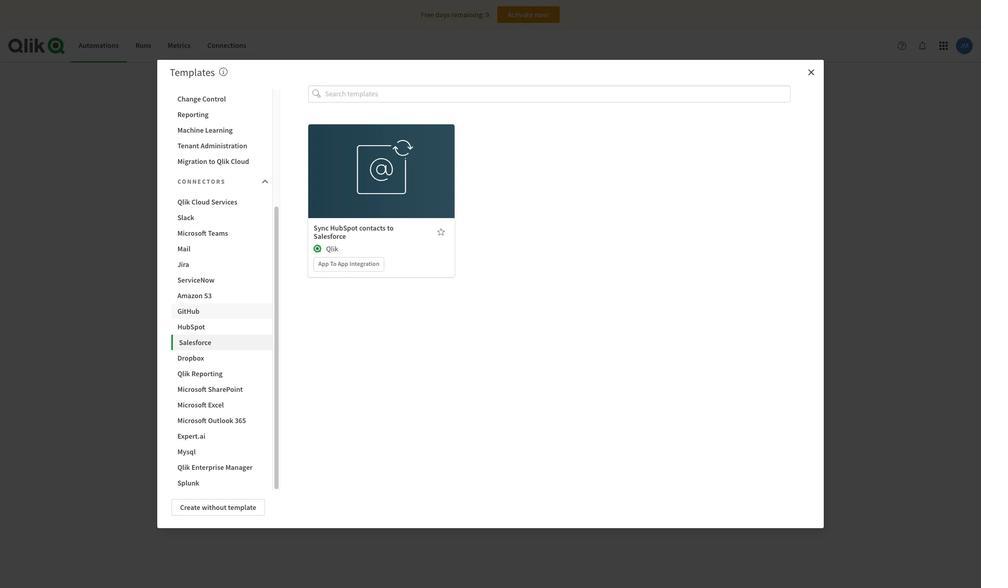 Task type: vqa. For each thing, say whether or not it's contained in the screenshot.
to within the Button
yes



Task type: describe. For each thing, give the bounding box(es) containing it.
connectors button
[[171, 171, 272, 192]]

free days remaining: 9
[[421, 10, 489, 19]]

sync hubspot contacts to salesforce
[[314, 223, 394, 241]]

metrics button
[[159, 29, 199, 63]]

mysql
[[177, 448, 196, 457]]

microsoft outlook 365 button
[[171, 413, 272, 429]]

qlik for qlik reporting
[[177, 369, 190, 379]]

microsoft outlook 365
[[177, 416, 246, 426]]

contacts
[[359, 223, 386, 233]]

connectors
[[177, 178, 226, 185]]

microsoft for microsoft teams
[[177, 229, 207, 238]]

hubspot inside hubspot button
[[177, 322, 205, 332]]

amazon s3
[[177, 291, 212, 301]]

runs
[[136, 41, 151, 50]]

microsoft for microsoft excel
[[177, 401, 207, 410]]

qlik reporting
[[177, 369, 223, 379]]

to inside the sync hubspot contacts to salesforce
[[387, 223, 394, 233]]

github
[[177, 307, 200, 316]]

learning
[[205, 126, 233, 135]]

jira
[[177, 260, 189, 269]]

qlik enterprise manager
[[177, 463, 253, 473]]

mail button
[[171, 241, 272, 257]]

s3
[[204, 291, 212, 301]]

machine learning
[[177, 126, 233, 135]]

outlook
[[208, 416, 233, 426]]

tab list containing automations
[[70, 29, 255, 63]]

create
[[180, 503, 200, 513]]

excel
[[208, 401, 224, 410]]

teams
[[208, 229, 228, 238]]

tenant
[[177, 141, 199, 151]]

templates
[[170, 66, 215, 79]]

dropbox
[[177, 354, 204, 363]]

runs button
[[127, 29, 159, 63]]

hubspot button
[[171, 319, 272, 335]]

control
[[202, 94, 226, 104]]

add to favorites image
[[437, 228, 446, 236]]

change control button
[[171, 91, 272, 107]]

automations
[[79, 41, 119, 50]]

qlik for qlik cloud services
[[177, 197, 190, 207]]

connections
[[207, 41, 246, 50]]

details
[[371, 178, 392, 187]]

activate
[[508, 10, 533, 19]]

splunk
[[177, 479, 199, 488]]

1 horizontal spatial template
[[374, 155, 402, 164]]

qlik cloud services button
[[171, 194, 272, 210]]

activate now! link
[[498, 6, 560, 23]]

microsoft excel button
[[171, 397, 272, 413]]

use template button
[[349, 151, 414, 168]]

microsoft sharepoint button
[[171, 382, 272, 397]]

to
[[330, 260, 337, 268]]

hubspot inside the sync hubspot contacts to salesforce
[[330, 223, 358, 233]]

reporting inside reporting button
[[177, 110, 209, 119]]

mysql button
[[171, 444, 272, 460]]

microsoft sharepoint
[[177, 385, 243, 394]]

mail
[[177, 244, 191, 254]]

connections button
[[199, 29, 255, 63]]

administration
[[201, 141, 247, 151]]

migration
[[177, 157, 207, 166]]

0 horizontal spatial template
[[228, 503, 256, 513]]

create without template
[[180, 503, 256, 513]]

microsoft teams
[[177, 229, 228, 238]]

1 app from the left
[[318, 260, 329, 268]]

days
[[436, 10, 450, 19]]

free
[[421, 10, 434, 19]]

expert.ai
[[177, 432, 205, 441]]

9
[[486, 10, 489, 19]]

migration to qlik cloud button
[[171, 154, 272, 169]]

qlik enterprise manager button
[[171, 460, 272, 476]]

microsoft excel
[[177, 401, 224, 410]]

close image
[[807, 68, 816, 77]]

activate now!
[[508, 10, 550, 19]]



Task type: locate. For each thing, give the bounding box(es) containing it.
cloud
[[231, 157, 249, 166], [192, 197, 210, 207]]

to right contacts
[[387, 223, 394, 233]]

microsoft for microsoft outlook 365
[[177, 416, 207, 426]]

salesforce button
[[171, 335, 272, 351]]

app
[[318, 260, 329, 268], [338, 260, 348, 268]]

app left to
[[318, 260, 329, 268]]

1 horizontal spatial to
[[387, 223, 394, 233]]

microsoft left excel
[[177, 401, 207, 410]]

0 vertical spatial cloud
[[231, 157, 249, 166]]

cloud down "connectors"
[[192, 197, 210, 207]]

jira button
[[171, 257, 272, 272]]

1 vertical spatial hubspot
[[177, 322, 205, 332]]

templates are pre-built automations that help you automate common business workflows. get started by selecting one of the pre-built templates or choose the blank canvas to build an automation from scratch. tooltip
[[219, 66, 227, 79]]

qlik right qlik 'icon'
[[326, 244, 338, 254]]

reporting inside the qlik reporting button
[[192, 369, 223, 379]]

machine learning button
[[171, 122, 272, 138]]

0 vertical spatial salesforce
[[314, 232, 346, 241]]

remaining:
[[451, 10, 484, 19]]

services
[[211, 197, 237, 207]]

qlik down 'administration'
[[217, 157, 229, 166]]

amazon
[[177, 291, 203, 301]]

qlik up the slack at the top
[[177, 197, 190, 207]]

1 horizontal spatial salesforce
[[314, 232, 346, 241]]

salesforce up qlik 'icon'
[[314, 232, 346, 241]]

reporting
[[177, 110, 209, 119], [192, 369, 223, 379]]

machine
[[177, 126, 204, 135]]

qlik down the mysql
[[177, 463, 190, 473]]

qlik
[[217, 157, 229, 166], [177, 197, 190, 207], [326, 244, 338, 254], [177, 369, 190, 379], [177, 463, 190, 473]]

integration
[[350, 260, 380, 268]]

hubspot right sync
[[330, 223, 358, 233]]

qlik cloud services
[[177, 197, 237, 207]]

0 horizontal spatial cloud
[[192, 197, 210, 207]]

use
[[361, 155, 373, 164]]

template right use
[[374, 155, 402, 164]]

migration to qlik cloud
[[177, 157, 249, 166]]

0 horizontal spatial hubspot
[[177, 322, 205, 332]]

template
[[374, 155, 402, 164], [228, 503, 256, 513]]

servicenow button
[[171, 272, 272, 288]]

qlik for qlik enterprise manager
[[177, 463, 190, 473]]

Search templates text field
[[325, 85, 791, 102]]

change control
[[177, 94, 226, 104]]

0 vertical spatial to
[[209, 157, 215, 166]]

2 microsoft from the top
[[177, 385, 207, 394]]

salesforce inside button
[[179, 338, 211, 347]]

0 vertical spatial reporting
[[177, 110, 209, 119]]

slack button
[[171, 210, 272, 226]]

to
[[209, 157, 215, 166], [387, 223, 394, 233]]

0 horizontal spatial salesforce
[[179, 338, 211, 347]]

0 vertical spatial template
[[374, 155, 402, 164]]

metrics
[[168, 41, 191, 50]]

qlik for qlik
[[326, 244, 338, 254]]

qlik reporting button
[[171, 366, 272, 382]]

manager
[[226, 463, 253, 473]]

1 vertical spatial cloud
[[192, 197, 210, 207]]

reporting button
[[171, 107, 272, 122]]

tenant administration
[[177, 141, 247, 151]]

1 vertical spatial to
[[387, 223, 394, 233]]

2 app from the left
[[338, 260, 348, 268]]

github button
[[171, 304, 272, 319]]

slack
[[177, 213, 194, 222]]

1 vertical spatial reporting
[[192, 369, 223, 379]]

app to app integration
[[318, 260, 380, 268]]

1 horizontal spatial app
[[338, 260, 348, 268]]

dropbox button
[[171, 351, 272, 366]]

salesforce up dropbox
[[179, 338, 211, 347]]

to down the tenant administration
[[209, 157, 215, 166]]

365
[[235, 416, 246, 426]]

microsoft for microsoft sharepoint
[[177, 385, 207, 394]]

0 horizontal spatial to
[[209, 157, 215, 166]]

use template
[[361, 155, 402, 164]]

splunk button
[[171, 476, 272, 491]]

expert.ai button
[[171, 429, 272, 444]]

cloud down 'administration'
[[231, 157, 249, 166]]

without
[[202, 503, 227, 513]]

amazon s3 button
[[171, 288, 272, 304]]

to inside button
[[209, 157, 215, 166]]

app right to
[[338, 260, 348, 268]]

microsoft teams button
[[171, 226, 272, 241]]

details button
[[349, 174, 414, 191]]

template right the without
[[228, 503, 256, 513]]

1 microsoft from the top
[[177, 229, 207, 238]]

1 horizontal spatial cloud
[[231, 157, 249, 166]]

0 horizontal spatial app
[[318, 260, 329, 268]]

1 vertical spatial template
[[228, 503, 256, 513]]

microsoft down qlik reporting
[[177, 385, 207, 394]]

microsoft
[[177, 229, 207, 238], [177, 385, 207, 394], [177, 401, 207, 410], [177, 416, 207, 426]]

0 vertical spatial hubspot
[[330, 223, 358, 233]]

enterprise
[[192, 463, 224, 473]]

microsoft inside "button"
[[177, 416, 207, 426]]

sync
[[314, 223, 329, 233]]

salesforce inside the sync hubspot contacts to salesforce
[[314, 232, 346, 241]]

create without template button
[[171, 500, 265, 516]]

change
[[177, 94, 201, 104]]

1 vertical spatial salesforce
[[179, 338, 211, 347]]

automations button
[[70, 29, 127, 63]]

tab list
[[70, 29, 255, 63]]

qlik image
[[314, 245, 322, 253]]

servicenow
[[177, 276, 215, 285]]

salesforce
[[314, 232, 346, 241], [179, 338, 211, 347]]

hubspot down github
[[177, 322, 205, 332]]

sharepoint
[[208, 385, 243, 394]]

3 microsoft from the top
[[177, 401, 207, 410]]

microsoft up expert.ai
[[177, 416, 207, 426]]

1 horizontal spatial hubspot
[[330, 223, 358, 233]]

reporting up the microsoft sharepoint
[[192, 369, 223, 379]]

templates are pre-built automations that help you automate common business workflows. get started by selecting one of the pre-built templates or choose the blank canvas to build an automation from scratch. image
[[219, 68, 227, 76]]

microsoft down the slack at the top
[[177, 229, 207, 238]]

hubspot
[[330, 223, 358, 233], [177, 322, 205, 332]]

qlik down dropbox
[[177, 369, 190, 379]]

4 microsoft from the top
[[177, 416, 207, 426]]

now!
[[534, 10, 550, 19]]

reporting up machine
[[177, 110, 209, 119]]

tenant administration button
[[171, 138, 272, 154]]



